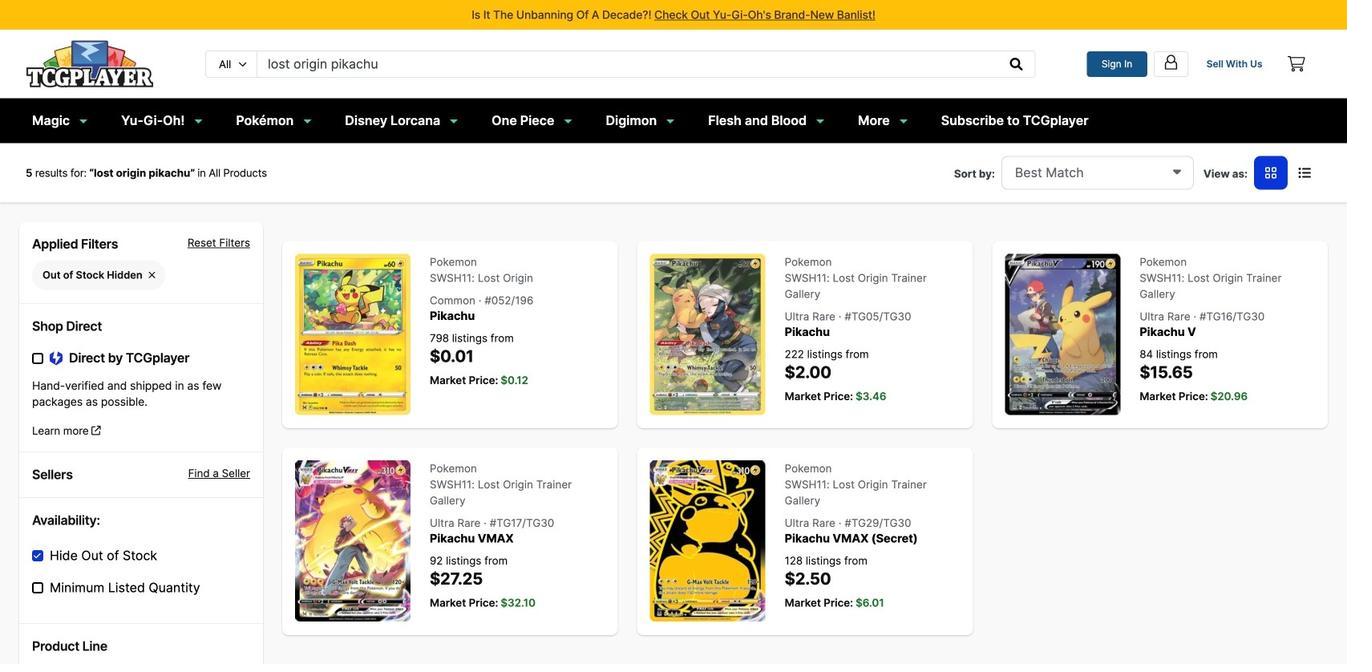 Task type: locate. For each thing, give the bounding box(es) containing it.
tcgplayer.com image
[[26, 40, 154, 88]]

user icon image
[[1163, 54, 1180, 70]]

1 horizontal spatial pikachu image
[[650, 254, 766, 415]]

2 pikachu image from the left
[[650, 254, 766, 415]]

None checkbox
[[32, 353, 43, 364], [32, 582, 43, 593], [32, 353, 43, 364], [32, 582, 43, 593]]

None text field
[[257, 51, 999, 77]]

0 horizontal spatial pikachu image
[[295, 254, 411, 415]]

None field
[[1002, 156, 1194, 190]]

None checkbox
[[32, 550, 43, 561]]

xmark image
[[149, 270, 155, 280]]

pikachu vmax image
[[295, 461, 411, 622]]

pikachu v image
[[1005, 254, 1121, 415]]

pikachu image
[[295, 254, 411, 415], [650, 254, 766, 415]]



Task type: describe. For each thing, give the bounding box(es) containing it.
direct by tcgplayer image
[[50, 351, 63, 366]]

pikachu vmax (secret) image
[[650, 461, 766, 622]]

check image
[[34, 552, 41, 560]]

view your shopping cart image
[[1288, 56, 1306, 72]]

a grid of results image
[[1266, 167, 1277, 179]]

a list of results image
[[1299, 167, 1312, 179]]

1 pikachu image from the left
[[295, 254, 411, 415]]

caret down image
[[1173, 165, 1181, 178]]

arrow up right from square image
[[92, 425, 101, 436]]

submit your search image
[[1010, 58, 1023, 70]]



Task type: vqa. For each thing, say whether or not it's contained in the screenshot.
Direct by TCGplayer image
yes



